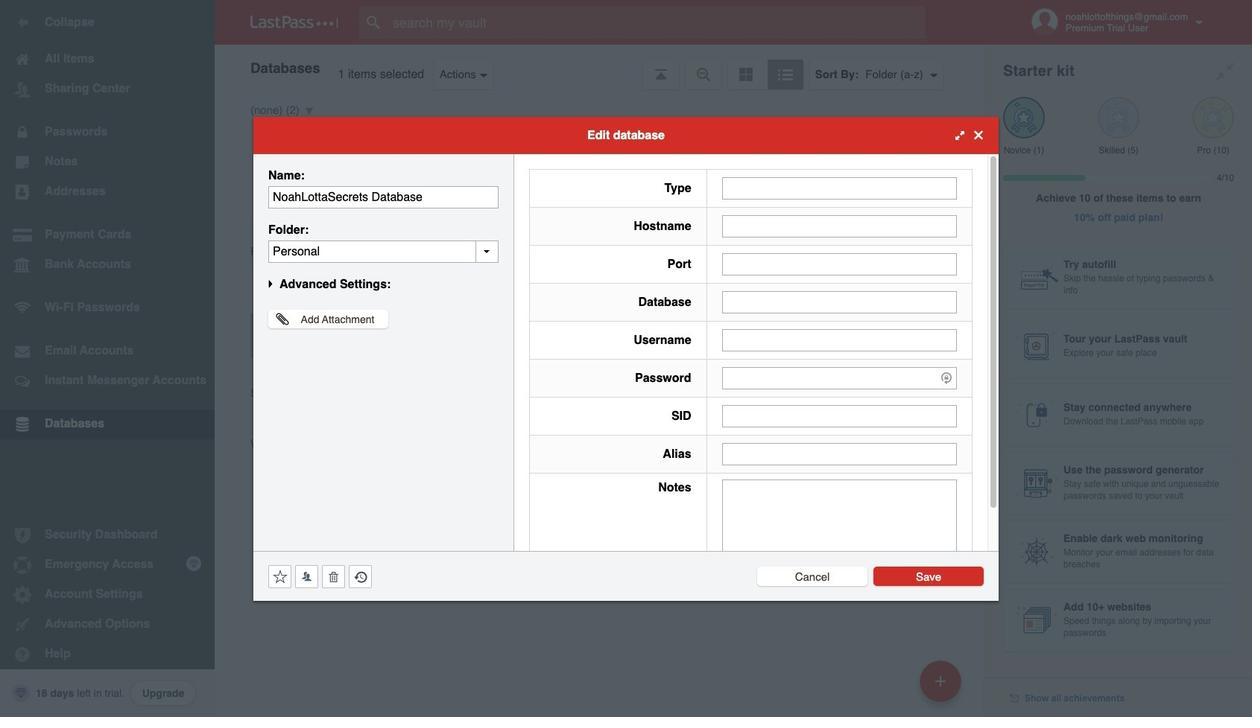 Task type: locate. For each thing, give the bounding box(es) containing it.
None text field
[[722, 405, 957, 428], [722, 443, 957, 466], [722, 480, 957, 572], [722, 405, 957, 428], [722, 443, 957, 466], [722, 480, 957, 572]]

None text field
[[722, 177, 957, 199], [268, 186, 499, 208], [722, 215, 957, 237], [268, 240, 499, 263], [722, 253, 957, 275], [722, 291, 957, 314], [722, 329, 957, 352], [722, 177, 957, 199], [268, 186, 499, 208], [722, 215, 957, 237], [268, 240, 499, 263], [722, 253, 957, 275], [722, 291, 957, 314], [722, 329, 957, 352]]

search my vault text field
[[359, 6, 955, 39]]

lastpass image
[[251, 16, 338, 29]]

main navigation navigation
[[0, 0, 215, 718]]

dialog
[[253, 117, 999, 601]]

Search search field
[[359, 6, 955, 39]]

None password field
[[722, 367, 957, 390]]



Task type: describe. For each thing, give the bounding box(es) containing it.
new item image
[[936, 677, 946, 687]]

vault options navigation
[[215, 45, 986, 89]]

new item navigation
[[915, 657, 971, 718]]



